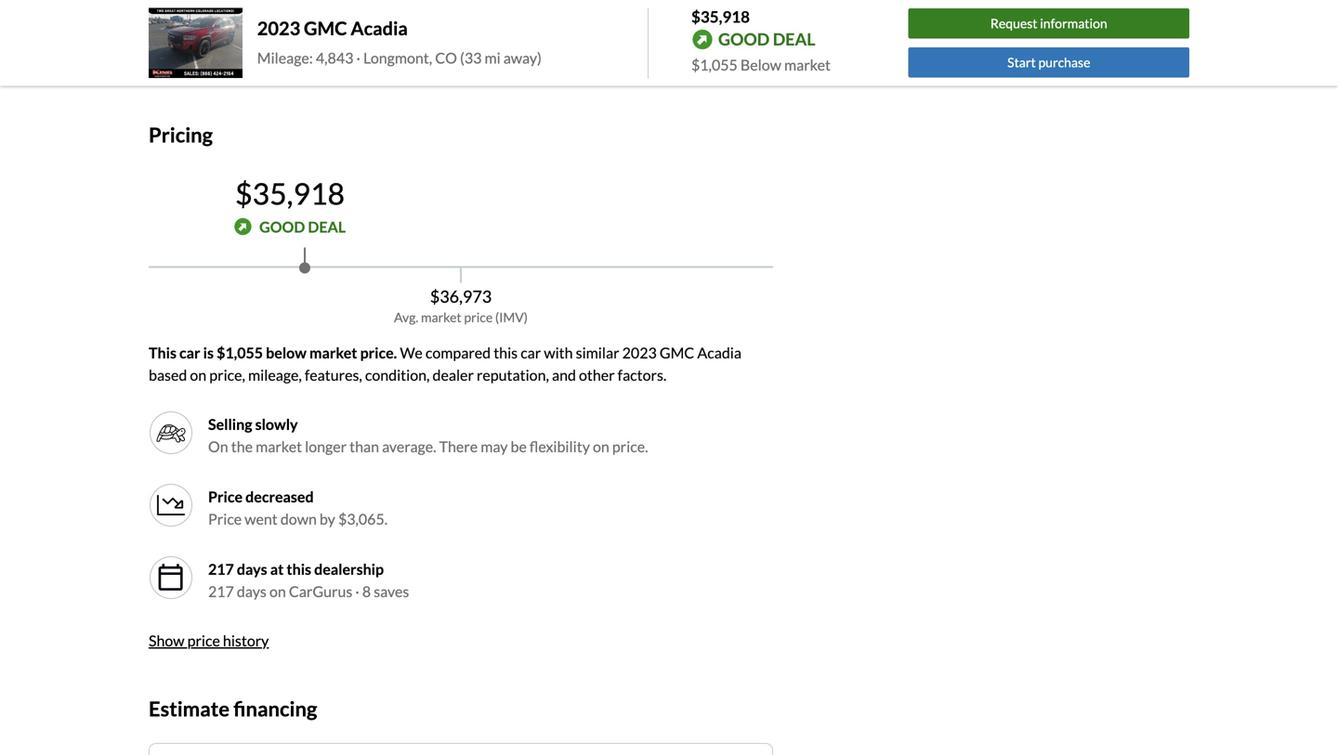 Task type: locate. For each thing, give the bounding box(es) containing it.
0 horizontal spatial price
[[187, 632, 220, 650]]

market down slowly
[[256, 437, 302, 456]]

0 horizontal spatial gmc
[[304, 17, 347, 39]]

the
[[233, 57, 255, 76], [231, 437, 253, 456]]

price right show on the left of the page
[[187, 632, 220, 650]]

avg.
[[394, 309, 418, 325]]

at
[[270, 560, 284, 578]]

gmc up 4,843
[[304, 17, 347, 39]]

1 vertical spatial gmc
[[660, 344, 694, 362]]

0 vertical spatial price
[[208, 488, 243, 506]]

price
[[208, 488, 243, 506], [208, 510, 242, 528]]

be
[[511, 437, 527, 456]]

start
[[1007, 54, 1036, 70]]

dealer
[[433, 366, 474, 384]]

this right at
[[287, 560, 311, 578]]

0 horizontal spatial 2023
[[257, 17, 300, 39]]

no accidents or damage reported.
[[178, 20, 397, 38]]

price
[[464, 309, 493, 325], [187, 632, 220, 650]]

$1,055 up price,
[[217, 344, 263, 362]]

price left the went
[[208, 510, 242, 528]]

0 vertical spatial days
[[237, 560, 267, 578]]

(imv)
[[495, 309, 528, 325]]

1 vertical spatial $35,918
[[235, 175, 345, 211]]

this up reputation,
[[494, 344, 518, 362]]

mileage,
[[248, 366, 302, 384]]

start purchase button
[[908, 47, 1189, 78]]

· left 8
[[355, 582, 359, 601]]

1 horizontal spatial price
[[464, 309, 493, 325]]

the inside the selling slowly on the market longer than average. there may be flexibility on price.
[[231, 437, 253, 456]]

gmc
[[304, 17, 347, 39], [660, 344, 694, 362]]

price,
[[209, 366, 245, 384]]

1 horizontal spatial this
[[494, 344, 518, 362]]

the for market
[[231, 437, 253, 456]]

dealership
[[314, 560, 384, 578]]

1 vertical spatial this
[[287, 560, 311, 578]]

decreased
[[245, 488, 314, 506]]

217 up show price history
[[208, 582, 234, 601]]

1 vertical spatial history
[[223, 632, 269, 650]]

car
[[179, 344, 200, 362], [521, 344, 541, 362]]

gmc up factors.
[[660, 344, 694, 362]]

1 vertical spatial acadia
[[697, 344, 742, 362]]

1 car from the left
[[179, 344, 200, 362]]

on
[[214, 57, 230, 76], [190, 366, 206, 384], [593, 437, 609, 456], [269, 582, 286, 601]]

went
[[245, 510, 278, 528]]

$1,055
[[691, 56, 738, 74], [217, 344, 263, 362]]

gmc inside we compared this car with similar 2023 gmc acadia based on price, mileage, features, condition, dealer reputation, and other factors.
[[660, 344, 694, 362]]

1 vertical spatial 2023
[[622, 344, 657, 362]]

this
[[494, 344, 518, 362], [287, 560, 311, 578]]

this
[[149, 344, 177, 362]]

with
[[544, 344, 573, 362]]

history left (33
[[406, 57, 452, 76]]

0 horizontal spatial car
[[179, 344, 200, 362]]

accidents
[[201, 20, 262, 38]]

0 horizontal spatial this
[[287, 560, 311, 578]]

217 days at this dealership image
[[156, 563, 186, 593]]

0 vertical spatial 217
[[208, 560, 234, 578]]

acadia inside we compared this car with similar 2023 gmc acadia based on price, mileage, features, condition, dealer reputation, and other factors.
[[697, 344, 742, 362]]

$1,055 down good
[[691, 56, 738, 74]]

1 horizontal spatial $35,918
[[691, 7, 750, 26]]

the left full
[[233, 57, 255, 76]]

this inside '217 days at this dealership 217 days on cargurus · 8 saves'
[[287, 560, 311, 578]]

report
[[455, 57, 497, 76]]

selling slowly image
[[156, 418, 186, 448]]

2023 up factors.
[[622, 344, 657, 362]]

2 car from the left
[[521, 344, 541, 362]]

0 vertical spatial the
[[233, 57, 255, 76]]

0 vertical spatial $35,918
[[691, 7, 750, 26]]

price decreased price went down by $3,065.
[[208, 488, 388, 528]]

2023 gmc acadia image
[[149, 8, 242, 78]]

0 vertical spatial price
[[464, 309, 493, 325]]

2023 inside we compared this car with similar 2023 gmc acadia based on price, mileage, features, condition, dealer reputation, and other factors.
[[622, 344, 657, 362]]

on right 20%
[[214, 57, 230, 76]]

on right the flexibility
[[593, 437, 609, 456]]

car left is on the top left of the page
[[179, 344, 200, 362]]

1 vertical spatial ·
[[355, 582, 359, 601]]

1 horizontal spatial acadia
[[697, 344, 742, 362]]

car left 'with'
[[521, 344, 541, 362]]

$36,973
[[430, 286, 492, 306]]

1 horizontal spatial price.
[[612, 437, 648, 456]]

this car is $1,055 below market price.
[[149, 344, 397, 362]]

estimate financing
[[149, 697, 317, 721]]

on inside the selling slowly on the market longer than average. there may be flexibility on price.
[[593, 437, 609, 456]]

days left at
[[237, 560, 267, 578]]

market down deal
[[784, 56, 831, 74]]

0 vertical spatial acadia
[[351, 17, 408, 39]]

acadia inside 2023 gmc acadia mileage: 4,843 · longmont, co (33 mi away)
[[351, 17, 408, 39]]

history
[[406, 57, 452, 76], [223, 632, 269, 650]]

on inside save 20% on the full autocheck vehicle history report 'link'
[[214, 57, 230, 76]]

0 vertical spatial 2023
[[257, 17, 300, 39]]

1 horizontal spatial car
[[521, 344, 541, 362]]

damage
[[282, 20, 333, 38]]

0 vertical spatial gmc
[[304, 17, 347, 39]]

1 217 from the top
[[208, 560, 234, 578]]

1 vertical spatial price
[[208, 510, 242, 528]]

market
[[784, 56, 831, 74], [421, 309, 462, 325], [309, 344, 357, 362], [256, 437, 302, 456]]

1 vertical spatial $1,055
[[217, 344, 263, 362]]

1 vertical spatial days
[[237, 582, 267, 601]]

0 vertical spatial history
[[406, 57, 452, 76]]

on down at
[[269, 582, 286, 601]]

save 20% on the full autocheck vehicle history report
[[149, 57, 497, 76]]

co
[[435, 49, 457, 67]]

$35,918
[[691, 7, 750, 26], [235, 175, 345, 211]]

217
[[208, 560, 234, 578], [208, 582, 234, 601]]

price. up condition,
[[360, 344, 397, 362]]

0 vertical spatial $1,055
[[691, 56, 738, 74]]

days up show price history link
[[237, 582, 267, 601]]

there
[[439, 437, 478, 456]]

1 vertical spatial 217
[[208, 582, 234, 601]]

0 vertical spatial ·
[[356, 49, 360, 67]]

features,
[[305, 366, 362, 384]]

history inside 'link'
[[406, 57, 452, 76]]

price down $36,973
[[464, 309, 493, 325]]

0 horizontal spatial $1,055
[[217, 344, 263, 362]]

0 vertical spatial this
[[494, 344, 518, 362]]

on down is on the top left of the page
[[190, 366, 206, 384]]

price. right the flexibility
[[612, 437, 648, 456]]

1 vertical spatial price
[[187, 632, 220, 650]]

217 days at this dealership image
[[149, 555, 193, 600]]

0 horizontal spatial acadia
[[351, 17, 408, 39]]

selling slowly image
[[149, 411, 193, 455]]

price down 'on'
[[208, 488, 243, 506]]

cargurus
[[289, 582, 352, 601]]

1 days from the top
[[237, 560, 267, 578]]

1 horizontal spatial history
[[406, 57, 452, 76]]

·
[[356, 49, 360, 67], [355, 582, 359, 601]]

the inside 'link'
[[233, 57, 255, 76]]

· right 4,843
[[356, 49, 360, 67]]

2023 up mileage:
[[257, 17, 300, 39]]

market inside the selling slowly on the market longer than average. there may be flexibility on price.
[[256, 437, 302, 456]]

4,843
[[316, 49, 353, 67]]

request information
[[990, 16, 1107, 31]]

1 vertical spatial price.
[[612, 437, 648, 456]]

1 horizontal spatial gmc
[[660, 344, 694, 362]]

based
[[149, 366, 187, 384]]

0 horizontal spatial $35,918
[[235, 175, 345, 211]]

1 horizontal spatial 2023
[[622, 344, 657, 362]]

this inside we compared this car with similar 2023 gmc acadia based on price, mileage, features, condition, dealer reputation, and other factors.
[[494, 344, 518, 362]]

longer
[[305, 437, 347, 456]]

217 right 217 days at this dealership icon
[[208, 560, 234, 578]]

estimate
[[149, 697, 230, 721]]

217 days at this dealership 217 days on cargurus · 8 saves
[[208, 560, 409, 601]]

acadia
[[351, 17, 408, 39], [697, 344, 742, 362]]

1 vertical spatial the
[[231, 437, 253, 456]]

price. inside the selling slowly on the market longer than average. there may be flexibility on price.
[[612, 437, 648, 456]]

market down $36,973
[[421, 309, 462, 325]]

history up 'estimate financing'
[[223, 632, 269, 650]]

0 vertical spatial price.
[[360, 344, 397, 362]]

price.
[[360, 344, 397, 362], [612, 437, 648, 456]]

2023 gmc acadia mileage: 4,843 · longmont, co (33 mi away)
[[257, 17, 542, 67]]

average.
[[382, 437, 436, 456]]

0 horizontal spatial price.
[[360, 344, 397, 362]]

days
[[237, 560, 267, 578], [237, 582, 267, 601]]

the right 'on'
[[231, 437, 253, 456]]



Task type: describe. For each thing, give the bounding box(es) containing it.
vdpcheck image
[[149, 0, 167, 16]]

saves
[[374, 582, 409, 601]]

good
[[718, 29, 770, 49]]

similar
[[576, 344, 619, 362]]

car inside we compared this car with similar 2023 gmc acadia based on price, mileage, features, condition, dealer reputation, and other factors.
[[521, 344, 541, 362]]

and
[[552, 366, 576, 384]]

good deal
[[259, 218, 346, 236]]

flexibility
[[530, 437, 590, 456]]

price decreased image
[[149, 483, 193, 528]]

· inside 2023 gmc acadia mileage: 4,843 · longmont, co (33 mi away)
[[356, 49, 360, 67]]

compared
[[425, 344, 491, 362]]

$1,055 below market
[[691, 56, 831, 74]]

market inside $36,973 avg. market price (imv)
[[421, 309, 462, 325]]

0 horizontal spatial history
[[223, 632, 269, 650]]

mileage:
[[257, 49, 313, 67]]

show
[[149, 632, 184, 650]]

reputation,
[[477, 366, 549, 384]]

on inside we compared this car with similar 2023 gmc acadia based on price, mileage, features, condition, dealer reputation, and other factors.
[[190, 366, 206, 384]]

deal
[[308, 218, 346, 236]]

selling
[[208, 415, 252, 433]]

good
[[259, 218, 305, 236]]

purchase
[[1038, 54, 1090, 70]]

selling slowly on the market longer than average. there may be flexibility on price.
[[208, 415, 648, 456]]

the for full
[[233, 57, 255, 76]]

is
[[203, 344, 214, 362]]

1 price from the top
[[208, 488, 243, 506]]

factors.
[[618, 366, 667, 384]]

$36,973 avg. market price (imv)
[[394, 286, 528, 325]]

save
[[149, 57, 179, 76]]

vehicle
[[357, 57, 403, 76]]

2 217 from the top
[[208, 582, 234, 601]]

show price history link
[[149, 632, 269, 650]]

on
[[208, 437, 228, 456]]

good deal image
[[234, 218, 252, 236]]

below
[[266, 344, 307, 362]]

deal
[[773, 29, 815, 49]]

reported.
[[336, 20, 397, 38]]

autocheck
[[281, 57, 355, 76]]

longmont,
[[363, 49, 432, 67]]

mi
[[485, 49, 501, 67]]

price inside $36,973 avg. market price (imv)
[[464, 309, 493, 325]]

pricing
[[149, 123, 213, 147]]

1 horizontal spatial $1,055
[[691, 56, 738, 74]]

request information button
[[908, 9, 1189, 39]]

2 price from the top
[[208, 510, 242, 528]]

8
[[362, 582, 371, 601]]

on inside '217 days at this dealership 217 days on cargurus · 8 saves'
[[269, 582, 286, 601]]

below
[[741, 56, 781, 74]]

by
[[320, 510, 335, 528]]

slowly
[[255, 415, 298, 433]]

full
[[258, 57, 279, 76]]

no
[[178, 20, 198, 38]]

down
[[280, 510, 317, 528]]

show price history
[[149, 632, 269, 650]]

2 days from the top
[[237, 582, 267, 601]]

· inside '217 days at this dealership 217 days on cargurus · 8 saves'
[[355, 582, 359, 601]]

financing
[[233, 697, 317, 721]]

$3,065.
[[338, 510, 388, 528]]

than
[[350, 437, 379, 456]]

20%
[[182, 57, 211, 76]]

save 20% on the full autocheck vehicle history report link
[[149, 57, 518, 78]]

information
[[1040, 16, 1107, 31]]

may
[[481, 437, 508, 456]]

$35,918 for $1,055
[[691, 7, 750, 26]]

condition,
[[365, 366, 430, 384]]

we
[[400, 344, 423, 362]]

$35,918 for good deal
[[235, 175, 345, 211]]

good deal
[[718, 29, 815, 49]]

away)
[[503, 49, 542, 67]]

(33
[[460, 49, 482, 67]]

request
[[990, 16, 1038, 31]]

other
[[579, 366, 615, 384]]

save 20% on the full autocheck vehicle history report image
[[500, 60, 518, 78]]

gmc inside 2023 gmc acadia mileage: 4,843 · longmont, co (33 mi away)
[[304, 17, 347, 39]]

price decreased image
[[156, 490, 186, 520]]

2023 inside 2023 gmc acadia mileage: 4,843 · longmont, co (33 mi away)
[[257, 17, 300, 39]]

or
[[265, 20, 280, 38]]

market up features,
[[309, 344, 357, 362]]

we compared this car with similar 2023 gmc acadia based on price, mileage, features, condition, dealer reputation, and other factors.
[[149, 344, 742, 384]]

start purchase
[[1007, 54, 1090, 70]]



Task type: vqa. For each thing, say whether or not it's contained in the screenshot.
Purchase
yes



